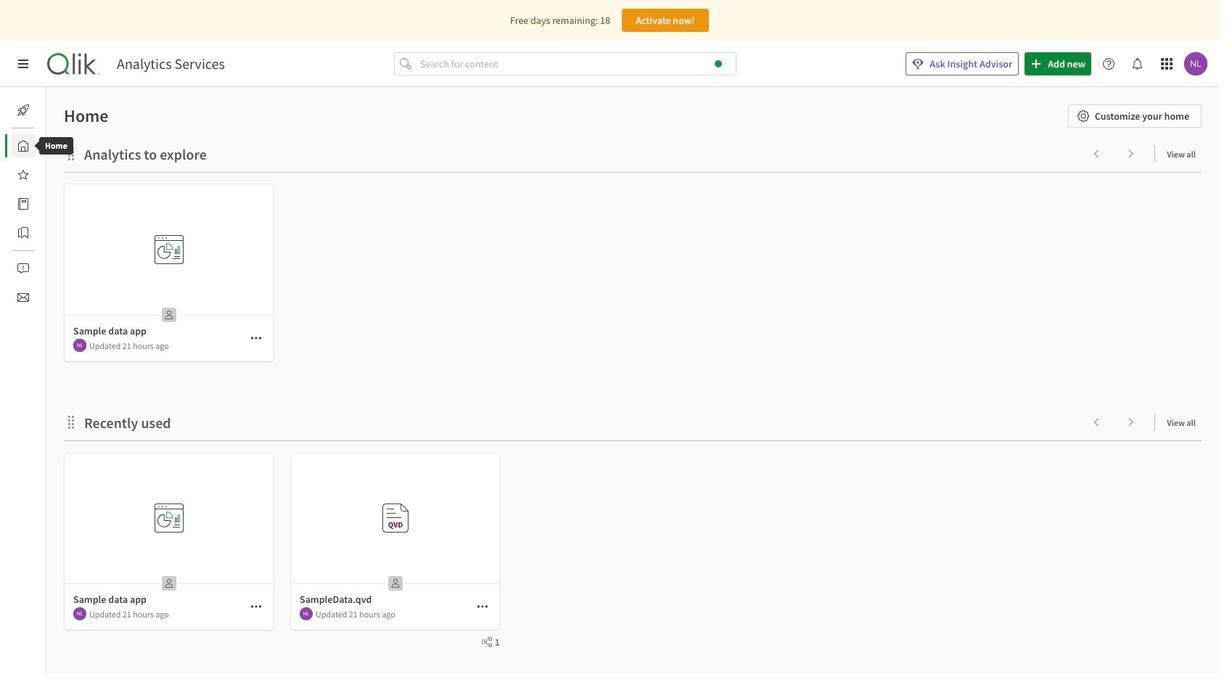 Task type: vqa. For each thing, say whether or not it's contained in the screenshot.
Move collection image
yes



Task type: locate. For each thing, give the bounding box(es) containing it.
noah lott image for 2nd more actions image from the top
[[73, 608, 86, 621]]

1 horizontal spatial noah lott image
[[1185, 52, 1208, 75]]

noah lott element for 2nd more actions image from the top
[[73, 608, 86, 621]]

1 vertical spatial noah lott image
[[300, 608, 313, 621]]

navigation pane element
[[0, 93, 46, 315]]

0 vertical spatial move collection image
[[64, 146, 78, 161]]

1 noah lott image from the top
[[73, 339, 86, 352]]

0 vertical spatial noah lott image
[[1185, 52, 1208, 75]]

getting started image
[[17, 105, 29, 116]]

more actions image
[[250, 332, 262, 344], [250, 601, 262, 613]]

catalog image
[[17, 198, 29, 210]]

Search for content text field
[[417, 52, 737, 75]]

collections image
[[17, 227, 29, 239]]

noah lott image
[[73, 339, 86, 352], [73, 608, 86, 621]]

0 vertical spatial noah lott image
[[73, 339, 86, 352]]

0 horizontal spatial noah lott image
[[300, 608, 313, 621]]

alerts image
[[17, 263, 29, 274]]

tooltip
[[29, 137, 83, 155]]

noah lott image
[[1185, 52, 1208, 75], [300, 608, 313, 621]]

noah lott element for more actions icon
[[300, 608, 313, 621]]

noah lott element
[[73, 339, 86, 352], [73, 608, 86, 621], [300, 608, 313, 621]]

1 vertical spatial noah lott image
[[73, 608, 86, 621]]

1 more actions image from the top
[[250, 332, 262, 344]]

1 vertical spatial move collection image
[[64, 415, 78, 429]]

0 vertical spatial more actions image
[[250, 332, 262, 344]]

2 noah lott image from the top
[[73, 608, 86, 621]]

main content
[[41, 87, 1220, 674]]

1 vertical spatial more actions image
[[250, 601, 262, 613]]

move collection image
[[64, 146, 78, 161], [64, 415, 78, 429]]



Task type: describe. For each thing, give the bounding box(es) containing it.
favorites image
[[17, 169, 29, 181]]

1 move collection image from the top
[[64, 146, 78, 161]]

noah lott image for 2nd more actions image from the bottom of the page
[[73, 339, 86, 352]]

open sidebar menu image
[[17, 58, 29, 70]]

2 move collection image from the top
[[64, 415, 78, 429]]

analytics services element
[[117, 55, 225, 73]]

subscriptions image
[[17, 292, 29, 303]]

home badge image
[[715, 60, 722, 68]]

noah lott element for 2nd more actions image from the bottom of the page
[[73, 339, 86, 352]]

2 more actions image from the top
[[250, 601, 262, 613]]

more actions image
[[477, 601, 489, 613]]



